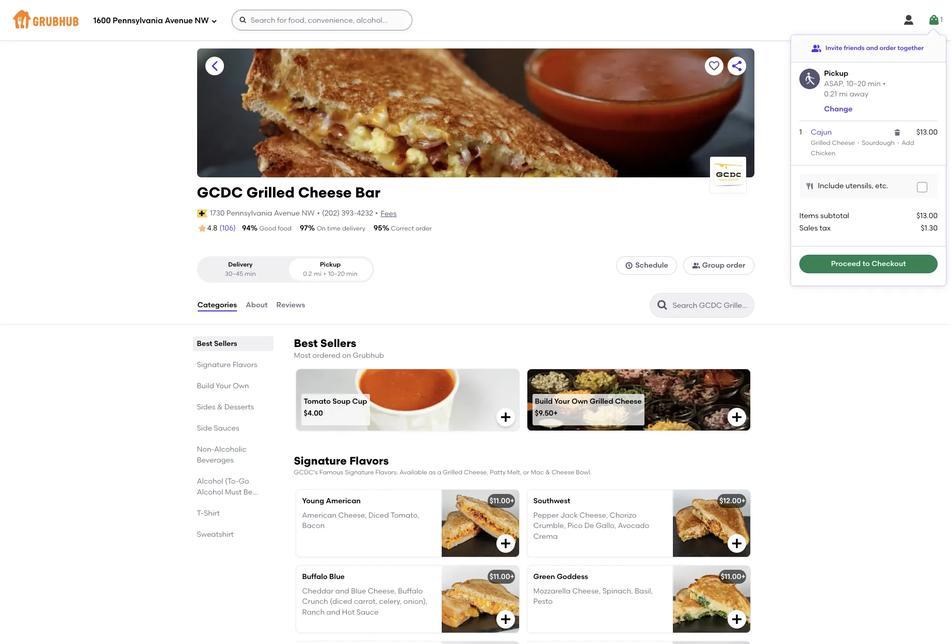 Task type: describe. For each thing, give the bounding box(es) containing it.
1600
[[93, 16, 111, 25]]

94
[[242, 224, 251, 233]]

$4.00
[[304, 409, 323, 418]]

tax
[[820, 224, 831, 233]]

correct order
[[391, 225, 432, 232]]

cajun
[[811, 128, 832, 137]]

signature flavors tab
[[197, 360, 269, 371]]

+ inside 'build your own grilled cheese $9.50 +'
[[553, 409, 558, 418]]

2 ∙ from the left
[[895, 139, 902, 147]]

sauce
[[356, 608, 379, 617]]

mac
[[531, 469, 544, 477]]

+ for american
[[510, 497, 515, 506]]

cajun link
[[811, 128, 832, 137]]

best for best sellers
[[197, 340, 212, 348]]

chicken
[[811, 150, 836, 157]]

• right the 4232
[[375, 209, 378, 218]]

side sauces tab
[[197, 423, 269, 434]]

carrot,
[[354, 598, 377, 607]]

1600 pennsylvania avenue nw
[[93, 16, 209, 25]]

add
[[902, 139, 914, 147]]

sweatshirt
[[197, 531, 234, 539]]

proceed to checkout
[[831, 260, 906, 268]]

cheese inside 'build your own grilled cheese $9.50 +'
[[615, 397, 642, 406]]

bowl.
[[576, 469, 592, 477]]

Search for food, convenience, alcohol... search field
[[232, 10, 412, 30]]

flavors:
[[375, 469, 398, 477]]

your for build your own grilled cheese $9.50 +
[[554, 397, 570, 406]]

crema
[[533, 532, 558, 541]]

$1.30
[[921, 224, 938, 233]]

green goddess
[[533, 573, 588, 582]]

gcdc's
[[294, 469, 318, 477]]

chorizo
[[610, 511, 637, 520]]

(106)
[[220, 224, 236, 233]]

signature flavors
[[197, 361, 257, 370]]

diced
[[368, 511, 389, 520]]

group order
[[702, 261, 746, 270]]

sauces
[[214, 424, 239, 433]]

de
[[584, 522, 594, 531]]

a
[[437, 469, 441, 477]]

signature for signature flavors gcdc's famous signature flavors: available as a grilled cheese, patty melt, or mac & cheese bowl.
[[294, 455, 347, 468]]

hot
[[342, 608, 355, 617]]

& inside tab
[[217, 403, 223, 412]]

• inside pickup asap, 10–20 min • 0.21 mi away
[[883, 79, 886, 88]]

delivery 30–45 min
[[225, 261, 256, 277]]

american cheese, diced tomato, bacon
[[302, 511, 419, 531]]

most
[[294, 351, 311, 360]]

pickup asap, 10–20 min • 0.21 mi away
[[824, 69, 886, 99]]

patty
[[490, 469, 506, 477]]

avocado
[[618, 522, 649, 531]]

10–20 inside pickup asap, 10–20 min • 0.21 mi away
[[846, 79, 866, 88]]

signature for signature flavors
[[197, 361, 231, 370]]

mi inside pickup asap, 10–20 min • 0.21 mi away
[[839, 90, 848, 99]]

0.2
[[303, 270, 312, 277]]

schedule
[[635, 261, 668, 270]]

soup
[[332, 397, 351, 406]]

correct
[[391, 225, 414, 232]]

group
[[702, 261, 725, 270]]

your for build your own
[[216, 382, 231, 391]]

$12.00 +
[[720, 497, 746, 506]]

build for build your own
[[197, 382, 214, 391]]

invite friends and order together button
[[811, 39, 924, 58]]

famous
[[319, 469, 343, 477]]

• (202) 393-4232 • fees
[[317, 209, 397, 218]]

main navigation navigation
[[0, 0, 951, 40]]

young american image
[[442, 490, 519, 557]]

nw for 1600 pennsylvania avenue nw
[[195, 16, 209, 25]]

people icon image for invite friends and order together
[[811, 43, 822, 54]]

bacon
[[302, 522, 325, 531]]

sides & desserts
[[197, 403, 254, 412]]

1730 pennsylvania avenue nw
[[210, 209, 315, 218]]

beverages
[[197, 456, 234, 465]]

buffalo inside cheddar and blue cheese, buffalo crunch (diced carrot, celery, onion), ranch and hot sauce
[[398, 587, 423, 596]]

best sellers most ordered on grubhub
[[294, 337, 384, 360]]

crumble,
[[533, 522, 566, 531]]

tooltip containing pickup
[[791, 29, 946, 286]]

1 ∙ from the left
[[856, 139, 860, 147]]

min inside pickup 0.2 mi • 10–20 min
[[346, 270, 358, 277]]

buffalo blue image
[[442, 566, 519, 633]]

& inside signature flavors gcdc's famous signature flavors: available as a grilled cheese, patty melt, or mac & cheese bowl.
[[546, 469, 550, 477]]

cheese, inside mozzarella cheese, spinach, basil, pesto
[[572, 587, 601, 596]]

checkout
[[872, 260, 906, 268]]

caret left icon image
[[208, 60, 221, 72]]

393-
[[341, 209, 357, 218]]

0.21
[[824, 90, 837, 99]]

jack
[[560, 511, 578, 520]]

ranch
[[302, 608, 325, 617]]

4232
[[357, 209, 373, 218]]

1 button
[[928, 11, 943, 29]]

or
[[523, 469, 529, 477]]

cheddar and blue cheese, buffalo crunch (diced carrot, celery, onion), ranch and hot sauce
[[302, 587, 428, 617]]

+ for goddess
[[741, 573, 746, 582]]

southwest
[[533, 497, 570, 506]]

pesto
[[533, 598, 553, 607]]

reviews button
[[276, 287, 306, 324]]

pickup for 10–20
[[824, 69, 848, 78]]

as
[[429, 469, 436, 477]]

and inside button
[[866, 45, 878, 52]]

cup
[[352, 397, 367, 406]]

(202)
[[322, 209, 340, 218]]

gcdc grilled cheese bar
[[197, 184, 380, 201]]

sales tax
[[799, 224, 831, 233]]

time
[[327, 225, 341, 232]]

grilled inside signature flavors gcdc's famous signature flavors: available as a grilled cheese, patty melt, or mac & cheese bowl.
[[443, 469, 463, 477]]

change button
[[824, 104, 853, 115]]

bar
[[355, 184, 380, 201]]

share icon image
[[731, 60, 743, 72]]

tomato,
[[391, 511, 419, 520]]

$11.00 for green goddess
[[490, 573, 510, 582]]

young american
[[302, 497, 361, 506]]

$11.00 for southwest
[[490, 497, 510, 506]]

pennsylvania for 1730
[[226, 209, 272, 218]]

etc.
[[875, 181, 888, 190]]

spinach,
[[603, 587, 633, 596]]

subtotal
[[820, 211, 849, 220]]

signature flavors gcdc's famous signature flavors: available as a grilled cheese, patty melt, or mac & cheese bowl.
[[294, 455, 592, 477]]

$11.00 + for southwest
[[490, 497, 515, 506]]

away
[[850, 90, 869, 99]]

gcdc grilled cheese bar logo image
[[710, 160, 746, 190]]

grilled inside 'build your own grilled cheese $9.50 +'
[[590, 397, 613, 406]]

cheese, inside cheddar and blue cheese, buffalo crunch (diced carrot, celery, onion), ranch and hot sauce
[[368, 587, 396, 596]]

good
[[259, 225, 276, 232]]

10–20 inside pickup 0.2 mi • 10–20 min
[[328, 270, 345, 277]]

avenue for 1730 pennsylvania avenue nw
[[274, 209, 300, 218]]

basil,
[[635, 587, 653, 596]]

97
[[300, 224, 308, 233]]

reviews
[[276, 301, 305, 310]]



Task type: locate. For each thing, give the bounding box(es) containing it.
1 vertical spatial pennsylvania
[[226, 209, 272, 218]]

(202) 393-4232 button
[[322, 208, 373, 219]]

cheddar
[[302, 587, 334, 596]]

celery,
[[379, 598, 402, 607]]

0 vertical spatial people icon image
[[811, 43, 822, 54]]

build up sides at left
[[197, 382, 214, 391]]

mi
[[839, 90, 848, 99], [314, 270, 321, 277]]

sourdough
[[862, 139, 895, 147]]

items subtotal
[[799, 211, 849, 220]]

nw up caret left icon
[[195, 16, 209, 25]]

pennsylvania up the 94
[[226, 209, 272, 218]]

people icon image left group
[[692, 262, 700, 270]]

sellers inside best sellers most ordered on grubhub
[[320, 337, 356, 350]]

proceed
[[831, 260, 861, 268]]

signature up famous on the bottom
[[294, 455, 347, 468]]

food
[[278, 225, 292, 232]]

& right sides at left
[[217, 403, 223, 412]]

1 horizontal spatial pickup
[[824, 69, 848, 78]]

pico
[[568, 522, 583, 531]]

sellers
[[320, 337, 356, 350], [214, 340, 237, 348]]

• inside pickup 0.2 mi • 10–20 min
[[324, 270, 326, 277]]

tomato
[[304, 397, 331, 406]]

delivery
[[228, 261, 253, 269]]

1 vertical spatial own
[[572, 397, 588, 406]]

subscription pass image
[[197, 209, 207, 218]]

pepper jack cheese, chorizo crumble, pico de gallo, avocado crema
[[533, 511, 649, 541]]

buffalo up cheddar
[[302, 573, 328, 582]]

min down delivery
[[245, 270, 256, 277]]

0 vertical spatial and
[[866, 45, 878, 52]]

1 vertical spatial build
[[535, 397, 553, 406]]

proceed to checkout button
[[799, 255, 938, 274]]

schedule button
[[616, 257, 677, 275]]

0 vertical spatial signature
[[197, 361, 231, 370]]

0 horizontal spatial pickup
[[320, 261, 341, 269]]

sellers up signature flavors at left bottom
[[214, 340, 237, 348]]

1 horizontal spatial 1
[[940, 15, 943, 24]]

sellers for best sellers most ordered on grubhub
[[320, 337, 356, 350]]

gallo,
[[596, 522, 616, 531]]

1 vertical spatial blue
[[351, 587, 366, 596]]

min up 'away'
[[868, 79, 881, 88]]

•
[[883, 79, 886, 88], [317, 209, 320, 218], [375, 209, 378, 218], [324, 270, 326, 277]]

• down invite friends and order together
[[883, 79, 886, 88]]

0 horizontal spatial pennsylvania
[[113, 16, 163, 25]]

1 horizontal spatial blue
[[351, 587, 366, 596]]

build your own grilled cheese $9.50 +
[[535, 397, 642, 418]]

0 vertical spatial own
[[233, 382, 249, 391]]

flavors for signature flavors
[[233, 361, 257, 370]]

1 horizontal spatial &
[[546, 469, 550, 477]]

cheese, inside american cheese, diced tomato, bacon
[[338, 511, 367, 520]]

order right correct
[[416, 225, 432, 232]]

gcdc
[[197, 184, 243, 201]]

Search GCDC Grilled Cheese Bar search field
[[672, 301, 751, 311]]

cheese, down young american
[[338, 511, 367, 520]]

1 horizontal spatial your
[[554, 397, 570, 406]]

mi inside pickup 0.2 mi • 10–20 min
[[314, 270, 321, 277]]

1 vertical spatial and
[[335, 587, 349, 596]]

svg image inside schedule button
[[625, 262, 633, 270]]

0 horizontal spatial your
[[216, 382, 231, 391]]

0 horizontal spatial 10–20
[[328, 270, 345, 277]]

0 horizontal spatial min
[[245, 270, 256, 277]]

0 vertical spatial 10–20
[[846, 79, 866, 88]]

tooltip
[[791, 29, 946, 286]]

onion),
[[404, 598, 428, 607]]

green goddess image
[[673, 566, 750, 633]]

1 vertical spatial mi
[[314, 270, 321, 277]]

build inside tab
[[197, 382, 214, 391]]

1 inside button
[[940, 15, 943, 24]]

sellers up on
[[320, 337, 356, 350]]

build
[[197, 382, 214, 391], [535, 397, 553, 406]]

• left the (202)
[[317, 209, 320, 218]]

own for build your own grilled cheese $9.50 +
[[572, 397, 588, 406]]

cheese inside tooltip
[[832, 139, 855, 147]]

avenue inside main navigation navigation
[[165, 16, 193, 25]]

best inside tab
[[197, 340, 212, 348]]

$13.00
[[917, 128, 938, 137], [917, 211, 938, 220]]

pennsylvania inside main navigation navigation
[[113, 16, 163, 25]]

own for build your own
[[233, 382, 249, 391]]

group order button
[[683, 257, 754, 275]]

0 vertical spatial nw
[[195, 16, 209, 25]]

10–20 right 0.2
[[328, 270, 345, 277]]

0 horizontal spatial order
[[416, 225, 432, 232]]

people icon image
[[811, 43, 822, 54], [692, 262, 700, 270]]

0 horizontal spatial people icon image
[[692, 262, 700, 270]]

avenue inside button
[[274, 209, 300, 218]]

fees button
[[380, 208, 397, 220]]

1 horizontal spatial min
[[346, 270, 358, 277]]

0 horizontal spatial best
[[197, 340, 212, 348]]

american inside american cheese, diced tomato, bacon
[[302, 511, 337, 520]]

signature down best sellers
[[197, 361, 231, 370]]

pickup up asap,
[[824, 69, 848, 78]]

your inside 'build your own grilled cheese $9.50 +'
[[554, 397, 570, 406]]

0 vertical spatial $13.00
[[917, 128, 938, 137]]

min inside pickup asap, 10–20 min • 0.21 mi away
[[868, 79, 881, 88]]

to
[[863, 260, 870, 268]]

fees
[[381, 209, 397, 218]]

flavors inside tab
[[233, 361, 257, 370]]

avenue for 1600 pennsylvania avenue nw
[[165, 16, 193, 25]]

blue up carrot,
[[351, 587, 366, 596]]

0 vertical spatial flavors
[[233, 361, 257, 370]]

best sellers
[[197, 340, 237, 348]]

+ for blue
[[510, 573, 515, 582]]

0 horizontal spatial buffalo
[[302, 573, 328, 582]]

2 vertical spatial order
[[726, 261, 746, 270]]

people icon image inside invite friends and order together button
[[811, 43, 822, 54]]

cheese, left patty
[[464, 469, 488, 477]]

save this restaurant image
[[708, 60, 720, 72]]

2 horizontal spatial min
[[868, 79, 881, 88]]

1 horizontal spatial flavors
[[349, 455, 389, 468]]

asap,
[[824, 79, 845, 88]]

1 vertical spatial your
[[554, 397, 570, 406]]

option group containing delivery 30–45 min
[[197, 257, 374, 283]]

items
[[799, 211, 819, 220]]

1 $13.00 from the top
[[917, 128, 938, 137]]

people icon image left invite
[[811, 43, 822, 54]]

2 vertical spatial and
[[326, 608, 340, 617]]

0 vertical spatial &
[[217, 403, 223, 412]]

1 horizontal spatial best
[[294, 337, 318, 350]]

signature left "flavors:"
[[345, 469, 374, 477]]

0 vertical spatial pennsylvania
[[113, 16, 163, 25]]

1 vertical spatial &
[[546, 469, 550, 477]]

0 horizontal spatial &
[[217, 403, 223, 412]]

pickup down time
[[320, 261, 341, 269]]

available
[[400, 469, 427, 477]]

flavors up "flavors:"
[[349, 455, 389, 468]]

nw inside main navigation navigation
[[195, 16, 209, 25]]

build inside 'build your own grilled cheese $9.50 +'
[[535, 397, 553, 406]]

categories button
[[197, 287, 237, 324]]

svg image inside 1 button
[[928, 14, 940, 26]]

tomato soup cup $4.00
[[304, 397, 367, 418]]

1 horizontal spatial build
[[535, 397, 553, 406]]

cajun image
[[673, 642, 750, 645]]

side sauces
[[197, 424, 239, 433]]

1 vertical spatial flavors
[[349, 455, 389, 468]]

sales
[[799, 224, 818, 233]]

own inside 'build your own grilled cheese $9.50 +'
[[572, 397, 588, 406]]

cheese, up 'de'
[[580, 511, 608, 520]]

1 horizontal spatial buffalo
[[398, 587, 423, 596]]

1 horizontal spatial order
[[726, 261, 746, 270]]

1 horizontal spatial pennsylvania
[[226, 209, 272, 218]]

non-alcoholic beverages tab
[[197, 444, 269, 466]]

t-
[[197, 509, 204, 518]]

own
[[233, 382, 249, 391], [572, 397, 588, 406]]

pickup icon image
[[799, 69, 820, 89]]

pickup 0.2 mi • 10–20 min
[[303, 261, 358, 277]]

1 horizontal spatial avenue
[[274, 209, 300, 218]]

10–20 up 'away'
[[846, 79, 866, 88]]

1 vertical spatial people icon image
[[692, 262, 700, 270]]

order left together
[[880, 45, 896, 52]]

sweatshirt tab
[[197, 530, 269, 540]]

order for correct order
[[416, 225, 432, 232]]

1 vertical spatial pickup
[[320, 261, 341, 269]]

people icon image inside group order button
[[692, 262, 700, 270]]

0 horizontal spatial flavors
[[233, 361, 257, 370]]

nw for 1730 pennsylvania avenue nw
[[302, 209, 315, 218]]

buffalo
[[302, 573, 328, 582], [398, 587, 423, 596]]

desserts
[[224, 403, 254, 412]]

good food
[[259, 225, 292, 232]]

pickup for mi
[[320, 261, 341, 269]]

0 horizontal spatial sellers
[[214, 340, 237, 348]]

min inside delivery 30–45 min
[[245, 270, 256, 277]]

1 horizontal spatial ∙
[[895, 139, 902, 147]]

0 vertical spatial order
[[880, 45, 896, 52]]

1 vertical spatial $13.00
[[917, 211, 938, 220]]

0 vertical spatial mi
[[839, 90, 848, 99]]

best for best sellers most ordered on grubhub
[[294, 337, 318, 350]]

+
[[553, 409, 558, 418], [510, 497, 515, 506], [741, 497, 746, 506], [510, 573, 515, 582], [741, 573, 746, 582]]

mozzarella
[[533, 587, 571, 596]]

alcoholic
[[214, 445, 247, 454]]

2 vertical spatial signature
[[345, 469, 374, 477]]

cheese, inside signature flavors gcdc's famous signature flavors: available as a grilled cheese, patty melt, or mac & cheese bowl.
[[464, 469, 488, 477]]

on time delivery
[[317, 225, 365, 232]]

&
[[217, 403, 223, 412], [546, 469, 550, 477]]

friends
[[844, 45, 865, 52]]

1 vertical spatial american
[[302, 511, 337, 520]]

build your own tab
[[197, 381, 269, 392]]

american up bacon
[[302, 511, 337, 520]]

svg image
[[903, 14, 915, 26], [239, 16, 247, 24], [806, 182, 814, 190], [919, 184, 925, 190], [625, 262, 633, 270], [499, 412, 512, 424], [499, 538, 512, 550]]

& right "mac"
[[546, 469, 550, 477]]

2 $13.00 from the top
[[917, 211, 938, 220]]

$11.00 + for green goddess
[[490, 573, 515, 582]]

0 vertical spatial blue
[[329, 573, 345, 582]]

0 vertical spatial pickup
[[824, 69, 848, 78]]

search icon image
[[656, 299, 669, 312]]

buffalo up onion), in the left bottom of the page
[[398, 587, 423, 596]]

1 horizontal spatial own
[[572, 397, 588, 406]]

southwest image
[[673, 490, 750, 557]]

0 horizontal spatial blue
[[329, 573, 345, 582]]

1 horizontal spatial nw
[[302, 209, 315, 218]]

flavors for signature flavors gcdc's famous signature flavors: available as a grilled cheese, patty melt, or mac & cheese bowl.
[[349, 455, 389, 468]]

about
[[246, 301, 268, 310]]

0 horizontal spatial build
[[197, 382, 214, 391]]

pepper
[[533, 511, 559, 520]]

2 horizontal spatial order
[[880, 45, 896, 52]]

1 vertical spatial signature
[[294, 455, 347, 468]]

1 vertical spatial buffalo
[[398, 587, 423, 596]]

0 vertical spatial buffalo
[[302, 573, 328, 582]]

cheese, down goddess
[[572, 587, 601, 596]]

order right group
[[726, 261, 746, 270]]

1 vertical spatial nw
[[302, 209, 315, 218]]

grilled inside tooltip
[[811, 139, 831, 147]]

0 horizontal spatial avenue
[[165, 16, 193, 25]]

and down (diced
[[326, 608, 340, 617]]

categories
[[197, 301, 237, 310]]

pennsylvania for 1600
[[113, 16, 163, 25]]

best up 'most'
[[294, 337, 318, 350]]

pickup inside pickup asap, 10–20 min • 0.21 mi away
[[824, 69, 848, 78]]

min right 0.2
[[346, 270, 358, 277]]

cheese, up celery, at the bottom of the page
[[368, 587, 396, 596]]

nw up 97
[[302, 209, 315, 218]]

tab
[[197, 476, 269, 498]]

1 horizontal spatial sellers
[[320, 337, 356, 350]]

bbq image
[[442, 642, 519, 645]]

option group
[[197, 257, 374, 283]]

$9.50
[[535, 409, 553, 418]]

nw inside button
[[302, 209, 315, 218]]

1 vertical spatial order
[[416, 225, 432, 232]]

sides
[[197, 403, 215, 412]]

1 horizontal spatial people icon image
[[811, 43, 822, 54]]

blue up cheddar
[[329, 573, 345, 582]]

on
[[317, 225, 326, 232]]

order for group order
[[726, 261, 746, 270]]

pickup inside pickup 0.2 mi • 10–20 min
[[320, 261, 341, 269]]

svg image
[[928, 14, 940, 26], [211, 18, 217, 24], [893, 128, 902, 137], [731, 412, 743, 424], [731, 538, 743, 550], [499, 614, 512, 626], [731, 614, 743, 626]]

mi right 0.2
[[314, 270, 321, 277]]

american
[[326, 497, 361, 506], [302, 511, 337, 520]]

1 vertical spatial 10–20
[[328, 270, 345, 277]]

1 vertical spatial avenue
[[274, 209, 300, 218]]

0 horizontal spatial mi
[[314, 270, 321, 277]]

$11.00 +
[[490, 497, 515, 506], [490, 573, 515, 582], [721, 573, 746, 582]]

melt,
[[507, 469, 522, 477]]

mi right the 0.21
[[839, 90, 848, 99]]

include utensils, etc.
[[818, 181, 888, 190]]

0 vertical spatial your
[[216, 382, 231, 391]]

1730 pennsylvania avenue nw button
[[209, 208, 315, 219]]

pennsylvania right 1600
[[113, 16, 163, 25]]

0 vertical spatial avenue
[[165, 16, 193, 25]]

cheese, inside 'pepper jack cheese, chorizo crumble, pico de gallo, avocado crema'
[[580, 511, 608, 520]]

save this restaurant button
[[705, 57, 723, 75]]

∙
[[856, 139, 860, 147], [895, 139, 902, 147]]

add chicken
[[811, 139, 914, 157]]

pennsylvania inside button
[[226, 209, 272, 218]]

best inside best sellers most ordered on grubhub
[[294, 337, 318, 350]]

flavors up build your own tab
[[233, 361, 257, 370]]

$12.00
[[720, 497, 741, 506]]

your inside tab
[[216, 382, 231, 391]]

blue inside cheddar and blue cheese, buffalo crunch (diced carrot, celery, onion), ranch and hot sauce
[[351, 587, 366, 596]]

1 horizontal spatial mi
[[839, 90, 848, 99]]

sides & desserts tab
[[197, 402, 269, 413]]

and up (diced
[[335, 587, 349, 596]]

best sellers tab
[[197, 339, 269, 349]]

signature
[[197, 361, 231, 370], [294, 455, 347, 468], [345, 469, 374, 477]]

0 horizontal spatial own
[[233, 382, 249, 391]]

flavors inside signature flavors gcdc's famous signature flavors: available as a grilled cheese, patty melt, or mac & cheese bowl.
[[349, 455, 389, 468]]

0 horizontal spatial ∙
[[856, 139, 860, 147]]

young
[[302, 497, 324, 506]]

t-shirt tab
[[197, 508, 269, 519]]

own inside tab
[[233, 382, 249, 391]]

on
[[342, 351, 351, 360]]

0 vertical spatial american
[[326, 497, 361, 506]]

0 horizontal spatial nw
[[195, 16, 209, 25]]

build your own
[[197, 382, 249, 391]]

cheese inside signature flavors gcdc's famous signature flavors: available as a grilled cheese, patty melt, or mac & cheese bowl.
[[552, 469, 574, 477]]

signature inside tab
[[197, 361, 231, 370]]

avenue
[[165, 16, 193, 25], [274, 209, 300, 218]]

build up $9.50
[[535, 397, 553, 406]]

include
[[818, 181, 844, 190]]

best up signature flavors at left bottom
[[197, 340, 212, 348]]

build for build your own grilled cheese $9.50 +
[[535, 397, 553, 406]]

star icon image
[[197, 224, 207, 234]]

1 horizontal spatial 10–20
[[846, 79, 866, 88]]

people icon image for group order
[[692, 262, 700, 270]]

0 horizontal spatial 1
[[799, 128, 802, 137]]

1 vertical spatial 1
[[799, 128, 802, 137]]

and right "friends"
[[866, 45, 878, 52]]

sellers for best sellers
[[214, 340, 237, 348]]

• right 0.2
[[324, 270, 326, 277]]

american up american cheese, diced tomato, bacon
[[326, 497, 361, 506]]

sellers inside tab
[[214, 340, 237, 348]]

0 vertical spatial build
[[197, 382, 214, 391]]

0 vertical spatial 1
[[940, 15, 943, 24]]

order
[[880, 45, 896, 52], [416, 225, 432, 232], [726, 261, 746, 270]]



Task type: vqa. For each thing, say whether or not it's contained in the screenshot.
3.86
no



